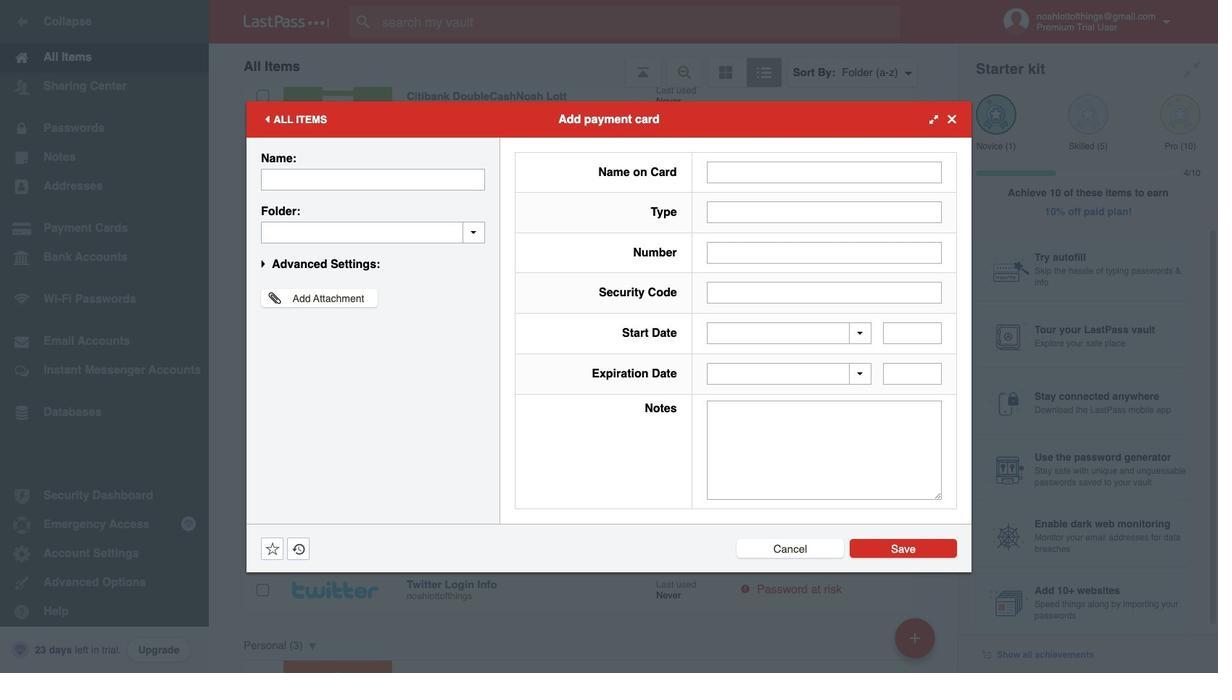 Task type: describe. For each thing, give the bounding box(es) containing it.
search my vault text field
[[350, 6, 929, 38]]

new item image
[[910, 633, 920, 644]]

Search search field
[[350, 6, 929, 38]]

new item navigation
[[890, 614, 944, 674]]

main navigation navigation
[[0, 0, 209, 674]]

lastpass image
[[244, 15, 329, 28]]



Task type: vqa. For each thing, say whether or not it's contained in the screenshot.
New item element
no



Task type: locate. For each thing, give the bounding box(es) containing it.
dialog
[[247, 101, 972, 573]]

None text field
[[261, 169, 485, 190], [707, 202, 942, 224], [883, 364, 942, 385], [707, 401, 942, 500], [261, 169, 485, 190], [707, 202, 942, 224], [883, 364, 942, 385], [707, 401, 942, 500]]

None text field
[[707, 162, 942, 183], [261, 222, 485, 243], [707, 242, 942, 264], [707, 282, 942, 304], [883, 323, 942, 345], [707, 162, 942, 183], [261, 222, 485, 243], [707, 242, 942, 264], [707, 282, 942, 304], [883, 323, 942, 345]]

vault options navigation
[[209, 44, 959, 87]]



